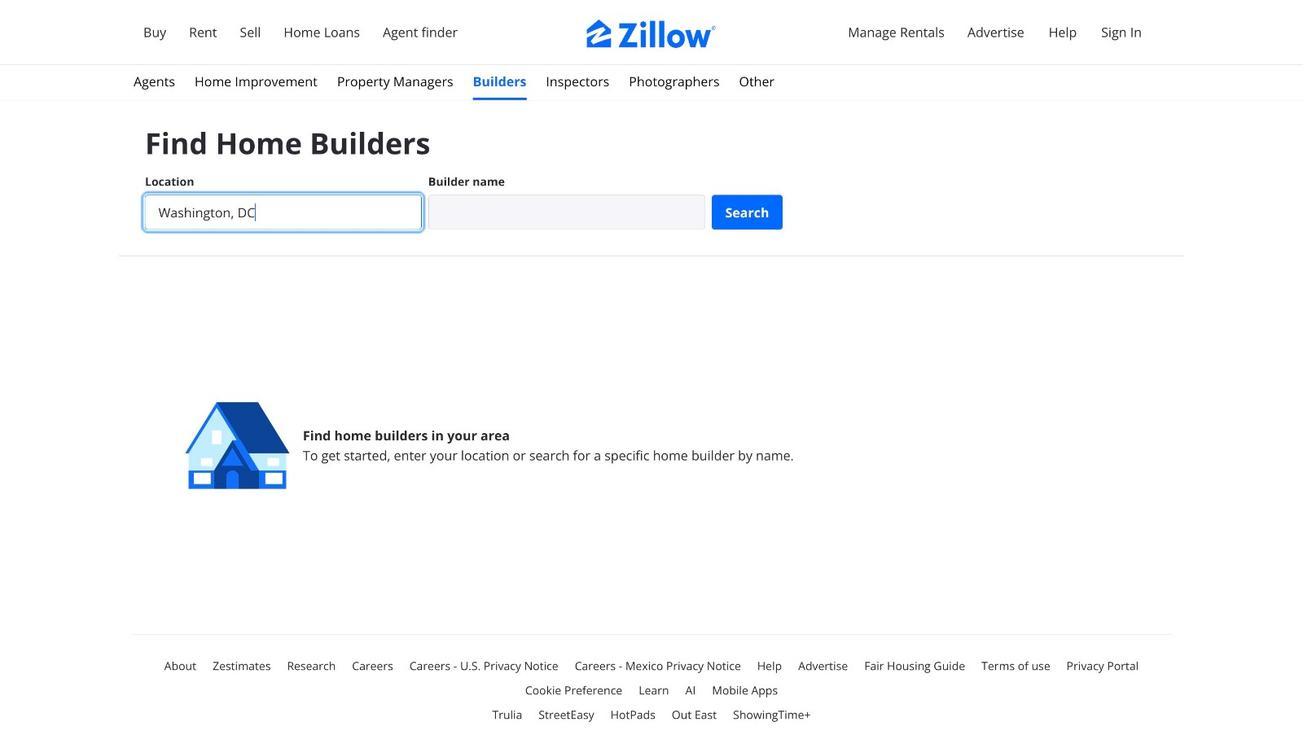 Task type: vqa. For each thing, say whether or not it's contained in the screenshot.
Search Box
yes



Task type: locate. For each thing, give the bounding box(es) containing it.
None search field
[[429, 195, 706, 230]]

None field
[[145, 172, 422, 230]]

None text field
[[145, 195, 422, 230]]

zillow logo image
[[587, 20, 717, 48]]



Task type: describe. For each thing, give the bounding box(es) containing it.
main navigation
[[0, 0, 1304, 65]]



